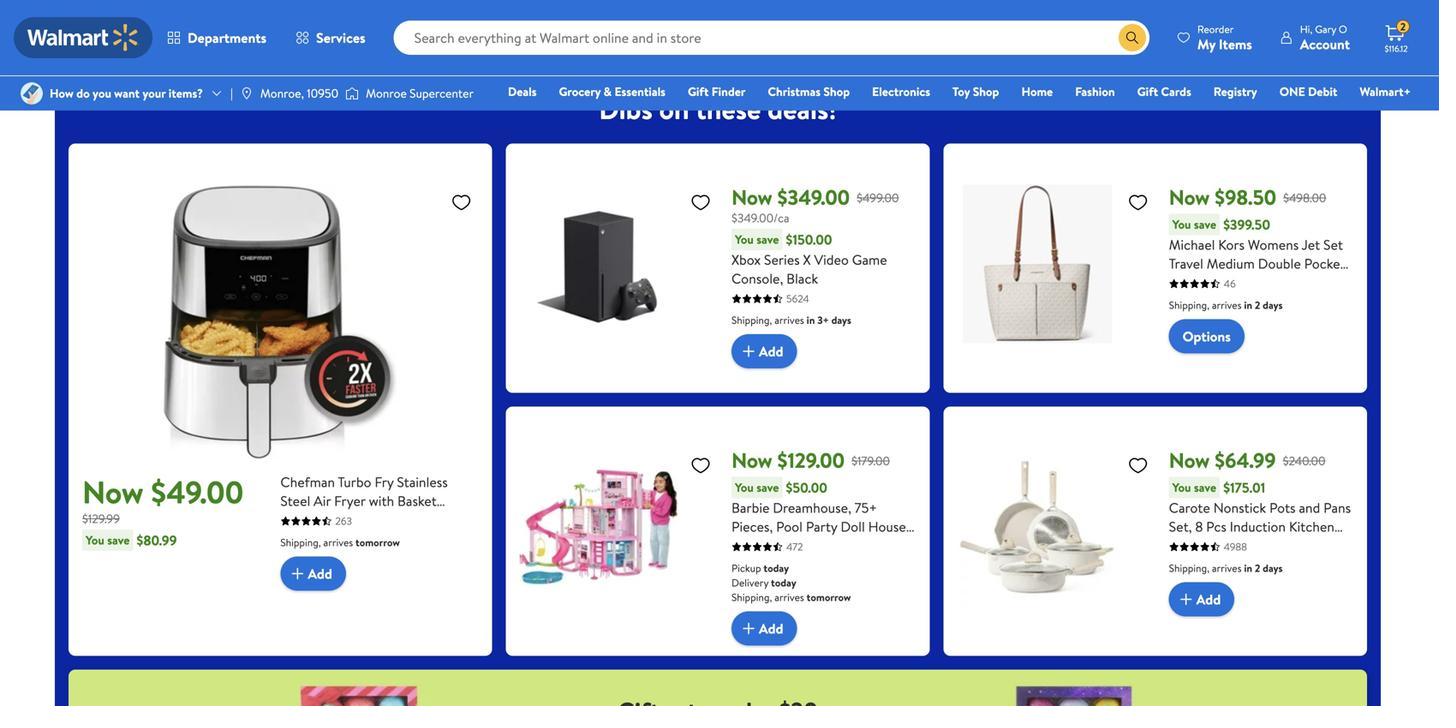Task type: vqa. For each thing, say whether or not it's contained in the screenshot.
To within the nice. it was super easy to assemble as well. nice finish overall.
no



Task type: locate. For each thing, give the bounding box(es) containing it.
$129.99
[[82, 510, 120, 527]]

in down sets
[[1244, 561, 1253, 575]]

1 horizontal spatial with
[[732, 536, 757, 555]]

add to favorites list, barbie dreamhouse, 75+ pieces, pool party doll house with 3 story slide image
[[691, 455, 711, 476]]

in for now $98.50
[[1244, 298, 1253, 312]]

arrives inside pickup today delivery today shipping, arrives tomorrow
[[775, 590, 804, 605]]

days down (beige
[[1263, 561, 1283, 575]]

quart
[[340, 510, 376, 529]]

0 horizontal spatial  image
[[21, 82, 43, 105]]

0 horizontal spatial shop
[[824, 83, 850, 100]]

seasonal
[[804, 17, 849, 33]]

pickup
[[732, 561, 761, 575]]

fashion link
[[490, 0, 579, 35], [1068, 82, 1123, 101]]

1 horizontal spatial fashion
[[1076, 83, 1115, 100]]

0 vertical spatial deals
[[124, 17, 152, 33]]

shipping, arrives in 2 days down 4988
[[1169, 561, 1283, 575]]

add to favorites list, xbox series x video game console, black image
[[691, 192, 711, 213]]

0 horizontal spatial with
[[369, 491, 394, 510]]

shop right 'christmas'
[[824, 83, 850, 100]]

1 vertical spatial 2
[[1255, 298, 1261, 312]]

1 vertical spatial add to cart image
[[1176, 589, 1197, 610]]

1 vertical spatial kitchen
[[1289, 517, 1335, 536]]

save down $129.99
[[107, 532, 130, 548]]

save up michael
[[1194, 216, 1217, 233]]

save inside the you save $175.01 carote nonstick pots and pans set, 8 pcs induction kitchen cookware sets (beige granite)
[[1194, 479, 1217, 496]]

with inside you save $50.00 barbie dreamhouse, 75+ pieces, pool party doll house with 3 story slide
[[732, 536, 757, 555]]

home link right toy shop
[[1014, 82, 1061, 101]]

add down pickup today delivery today shipping, arrives tomorrow
[[759, 619, 784, 638]]

0 vertical spatial add to cart image
[[287, 563, 308, 584]]

1 gift from the left
[[688, 83, 709, 100]]

& right dining
[[758, 17, 766, 33]]

add to cart image
[[287, 563, 308, 584], [1176, 589, 1197, 610]]

0 vertical spatial video
[[1016, 17, 1046, 33]]

tomorrow inside pickup today delivery today shipping, arrives tomorrow
[[807, 590, 851, 605]]

walmart+ link
[[1352, 82, 1419, 101]]

0 vertical spatial add to cart image
[[739, 341, 759, 362]]

gift cards link
[[1130, 82, 1199, 101]]

1 horizontal spatial deals
[[508, 83, 537, 100]]

add to cart image down shipping, arrives in 3+ days
[[739, 341, 759, 362]]

home up supercenter
[[416, 17, 448, 33]]

now for $129.00
[[732, 446, 773, 475]]

shipping, down console,
[[732, 313, 772, 327]]

& right beauty
[[653, 17, 661, 33]]

kors
[[1219, 235, 1245, 254]]

how do you want your items?
[[50, 85, 203, 101]]

2 horizontal spatial  image
[[345, 85, 359, 102]]

shop right toy at the top right of page
[[973, 83, 1000, 100]]

tech link
[[284, 0, 374, 35]]

in left 149
[[1244, 298, 1253, 312]]

food link
[[901, 0, 991, 35]]

 image right 10950
[[345, 85, 359, 102]]

services
[[316, 28, 366, 47]]

shipping, inside pickup today delivery today shipping, arrives tomorrow
[[732, 590, 772, 605]]

1 vertical spatial with
[[732, 536, 757, 555]]

& left hi,
[[1274, 17, 1282, 33]]

1 vertical spatial add to cart image
[[739, 618, 759, 639]]

now up $80.99
[[82, 471, 144, 513]]

you inside you save $399.50 michael kors womens jet set travel medium double pocket tote non-leather vegan 35f3gtvt3b-149 (vanilla)
[[1173, 216, 1192, 233]]

you save $399.50 michael kors womens jet set travel medium double pocket tote non-leather vegan 35f3gtvt3b-149 (vanilla)
[[1169, 215, 1346, 311]]

delivery
[[732, 575, 769, 590]]

arrives right delivery
[[775, 590, 804, 605]]

save
[[1194, 216, 1217, 233], [757, 231, 779, 248], [757, 479, 779, 496], [1194, 479, 1217, 496], [107, 532, 130, 548]]

0 vertical spatial home link
[[387, 0, 476, 35]]

arrives down 4988
[[1212, 561, 1242, 575]]

basket
[[398, 491, 437, 510]]

& inside "grocery & essentials" link
[[604, 83, 612, 100]]

shipping, for now $98.50
[[1169, 298, 1210, 312]]

granite)
[[1302, 536, 1351, 555]]

grooming
[[612, 29, 663, 45]]

electronics link
[[865, 82, 938, 101]]

arrives for now $349.00
[[775, 313, 804, 327]]

gift inside "link"
[[1138, 83, 1159, 100]]

womens
[[1248, 235, 1299, 254]]

search icon image
[[1126, 31, 1140, 45]]

save inside 'now $49.00 $129.99 you save $80.99'
[[107, 532, 130, 548]]

0 horizontal spatial home
[[416, 17, 448, 33]]

8 up shipping, arrives tomorrow
[[329, 510, 337, 529]]

save up carote on the bottom right
[[1194, 479, 1217, 496]]

2 add to cart image from the top
[[739, 618, 759, 639]]

& for essentials
[[604, 83, 612, 100]]

walmart+
[[1360, 83, 1411, 100]]

now $64.99 $240.00
[[1169, 446, 1326, 475]]

essentials
[[615, 83, 666, 100]]

shipping, down cookware at the right bottom of page
[[1169, 561, 1210, 575]]

2 for now $64.99
[[1255, 561, 1261, 575]]

days for now $98.50
[[1263, 298, 1283, 312]]

add button down delivery
[[732, 611, 797, 646]]

add down cookware at the right bottom of page
[[1197, 590, 1221, 609]]

items
[[1219, 35, 1253, 54]]

1 horizontal spatial 8
[[1196, 517, 1203, 536]]

$129.00
[[778, 446, 845, 475]]

& inside wellness & personal care
[[1274, 17, 1282, 33]]

home right toy shop
[[1022, 83, 1053, 100]]

you up carote on the bottom right
[[1173, 479, 1192, 496]]

1 horizontal spatial  image
[[240, 87, 253, 100]]

add button down cookware at the right bottom of page
[[1169, 582, 1235, 617]]

2
[[1401, 19, 1406, 34], [1255, 298, 1261, 312], [1255, 561, 1261, 575]]

my
[[1198, 35, 1216, 54]]

pool
[[776, 517, 803, 536]]

kitchen
[[715, 17, 755, 33], [1289, 517, 1335, 536]]

now right the add to favorites list, xbox series x video game console, black 'image'
[[732, 183, 773, 212]]

shipping, arrives in 2 days
[[1169, 298, 1283, 312], [1169, 561, 1283, 575]]

beauty
[[614, 17, 650, 33]]

1 vertical spatial fashion link
[[1068, 82, 1123, 101]]

dibs
[[599, 90, 653, 128]]

1 vertical spatial days
[[832, 313, 852, 327]]

add button down shipping, arrives in 3+ days
[[732, 334, 797, 369]]

0 vertical spatial with
[[369, 491, 394, 510]]

add to favorites list, chefman turbo fry stainless steel air fryer with basket divider, 8 quart image
[[451, 192, 472, 213]]

now inside 'now $349.00 $499.00 $349.00/ca you save $150.00 xbox series x video game console, black'
[[732, 183, 773, 212]]

save down $349.00/ca
[[757, 231, 779, 248]]

video left games
[[1016, 17, 1046, 33]]

save inside you save $399.50 michael kors womens jet set travel medium double pocket tote non-leather vegan 35f3gtvt3b-149 (vanilla)
[[1194, 216, 1217, 233]]

add button for now $129.00
[[732, 611, 797, 646]]

0 horizontal spatial add to cart image
[[287, 563, 308, 584]]

in for now $349.00
[[807, 313, 815, 327]]

dining
[[725, 29, 756, 45]]

days down the leather
[[1263, 298, 1283, 312]]

add to cart image down delivery
[[739, 618, 759, 639]]

chefman
[[280, 473, 335, 491]]

shipping, arrives tomorrow
[[280, 535, 400, 550]]

games
[[1049, 17, 1082, 33]]

0 vertical spatial fashion link
[[490, 0, 579, 35]]

add button
[[732, 334, 797, 369], [280, 557, 346, 591], [1169, 582, 1235, 617], [732, 611, 797, 646]]

1 horizontal spatial kitchen
[[1289, 517, 1335, 536]]

shipping, down pickup
[[732, 590, 772, 605]]

save inside 'now $349.00 $499.00 $349.00/ca you save $150.00 xbox series x video game console, black'
[[757, 231, 779, 248]]

arrives down 46
[[1212, 298, 1242, 312]]

&
[[653, 17, 661, 33], [758, 17, 766, 33], [1166, 17, 1174, 33], [1274, 17, 1282, 33], [604, 83, 612, 100]]

cookware
[[1169, 536, 1229, 555]]

0 horizontal spatial kitchen
[[715, 17, 755, 33]]

pots
[[1270, 498, 1296, 517]]

video games
[[1016, 17, 1082, 33]]

deals link
[[500, 82, 545, 101]]

you up barbie
[[735, 479, 754, 496]]

these
[[696, 90, 761, 128]]

in left 3+
[[807, 313, 815, 327]]

1 vertical spatial home link
[[1014, 82, 1061, 101]]

1 horizontal spatial shop
[[973, 83, 1000, 100]]

with left 3
[[732, 536, 757, 555]]

save up barbie
[[757, 479, 779, 496]]

 image left how
[[21, 82, 43, 105]]

 image right | at the left of the page
[[240, 87, 253, 100]]

travel
[[1169, 254, 1204, 273]]

2 shop from the left
[[973, 83, 1000, 100]]

0 vertical spatial days
[[1263, 298, 1283, 312]]

turbo
[[338, 473, 371, 491]]

fashion up deals link
[[515, 17, 554, 33]]

tomorrow down "slide"
[[807, 590, 851, 605]]

& for dining
[[758, 17, 766, 33]]

video right x
[[814, 250, 849, 269]]

1 horizontal spatial tomorrow
[[807, 590, 851, 605]]

0 horizontal spatial tomorrow
[[356, 535, 400, 550]]

add to cart image for you
[[739, 618, 759, 639]]

you inside 'now $349.00 $499.00 $349.00/ca you save $150.00 xbox series x video game console, black'
[[735, 231, 754, 248]]

$98.50
[[1215, 183, 1277, 212]]

0 horizontal spatial gift
[[688, 83, 709, 100]]

story
[[771, 536, 803, 555]]

& inside kitchen & dining
[[758, 17, 766, 33]]

shop
[[824, 83, 850, 100], [973, 83, 1000, 100]]

add down shipping, arrives in 3+ days
[[759, 342, 784, 361]]

you down $129.99
[[86, 532, 104, 548]]

in
[[1244, 298, 1253, 312], [807, 313, 815, 327], [1244, 561, 1253, 575]]

2 shipping, arrives in 2 days from the top
[[1169, 561, 1283, 575]]

& inside "beauty & grooming"
[[653, 17, 661, 33]]

you inside the you save $175.01 carote nonstick pots and pans set, 8 pcs induction kitchen cookware sets (beige granite)
[[1173, 479, 1192, 496]]

pcs
[[1207, 517, 1227, 536]]

shipping, arrives in 2 days down 46
[[1169, 298, 1283, 312]]

 image for monroe supercenter
[[345, 85, 359, 102]]

departments button
[[153, 17, 281, 58]]

shipping, for now $64.99
[[1169, 561, 1210, 575]]

0 horizontal spatial video
[[814, 250, 849, 269]]

& for outdoors
[[1166, 17, 1174, 33]]

hi,
[[1301, 22, 1313, 36]]

monroe supercenter
[[366, 85, 474, 101]]

1 horizontal spatial video
[[1016, 17, 1046, 33]]

deals right flash
[[124, 17, 152, 33]]

fashion link left gift cards "link" on the top of page
[[1068, 82, 1123, 101]]

$179.00
[[852, 452, 890, 469]]

1 horizontal spatial gift
[[1138, 83, 1159, 100]]

2 vertical spatial 2
[[1255, 561, 1261, 575]]

save inside you save $50.00 barbie dreamhouse, 75+ pieces, pool party doll house with 3 story slide
[[757, 479, 779, 496]]

1 vertical spatial in
[[807, 313, 815, 327]]

you up xbox
[[735, 231, 754, 248]]

fashion
[[515, 17, 554, 33], [1076, 83, 1115, 100]]

0 horizontal spatial fashion
[[515, 17, 554, 33]]

0 horizontal spatial deals
[[124, 17, 152, 33]]

& right sports
[[1166, 17, 1174, 33]]

gift finder
[[688, 83, 746, 100]]

wellness
[[1227, 17, 1271, 33]]

shipping,
[[1169, 298, 1210, 312], [732, 313, 772, 327], [280, 535, 321, 550], [1169, 561, 1210, 575], [732, 590, 772, 605]]

2 up $116.12
[[1401, 19, 1406, 34]]

add to cart image down cookware at the right bottom of page
[[1176, 589, 1197, 610]]

0 horizontal spatial fashion link
[[490, 0, 579, 35]]

add to cart image
[[739, 341, 759, 362], [739, 618, 759, 639]]

1 add to cart image from the top
[[739, 341, 759, 362]]

now for $98.50
[[1169, 183, 1210, 212]]

add to cart image down shipping, arrives tomorrow
[[287, 563, 308, 584]]

now up barbie
[[732, 446, 773, 475]]

0 horizontal spatial 8
[[329, 510, 337, 529]]

tomorrow down quart
[[356, 535, 400, 550]]

now $129.00 $179.00
[[732, 446, 890, 475]]

1 vertical spatial tomorrow
[[807, 590, 851, 605]]

1 vertical spatial shipping, arrives in 2 days
[[1169, 561, 1283, 575]]

today right delivery
[[771, 575, 797, 590]]

with right fryer on the left bottom
[[369, 491, 394, 510]]

you up michael
[[1173, 216, 1192, 233]]

fashion link up deals link
[[490, 0, 579, 35]]

& inside sports & outdoors
[[1166, 17, 1174, 33]]

toys
[[215, 17, 238, 33]]

0 vertical spatial home
[[416, 17, 448, 33]]

now for $349.00
[[732, 183, 773, 212]]

add to cart image for now
[[739, 341, 759, 362]]

now inside 'now $49.00 $129.99 you save $80.99'
[[82, 471, 144, 513]]

& right grocery
[[604, 83, 612, 100]]

0 vertical spatial in
[[1244, 298, 1253, 312]]

arrives down 5624
[[775, 313, 804, 327]]

1 vertical spatial video
[[814, 250, 849, 269]]

0 vertical spatial kitchen
[[715, 17, 755, 33]]

0 vertical spatial tomorrow
[[356, 535, 400, 550]]

deals left grocery
[[508, 83, 537, 100]]

2 down the leather
[[1255, 298, 1261, 312]]

& for personal
[[1274, 17, 1282, 33]]

8 left pcs on the right bottom of page
[[1196, 517, 1203, 536]]

1 shop from the left
[[824, 83, 850, 100]]

stainless
[[397, 473, 448, 491]]

how
[[50, 85, 74, 101]]

0 vertical spatial shipping, arrives in 2 days
[[1169, 298, 1283, 312]]

add
[[759, 342, 784, 361], [308, 564, 332, 583], [1197, 590, 1221, 609], [759, 619, 784, 638]]

gift left cards at the right of page
[[1138, 83, 1159, 100]]

you inside you save $50.00 barbie dreamhouse, 75+ pieces, pool party doll house with 3 story slide
[[735, 479, 754, 496]]

you for now $129.00
[[735, 479, 754, 496]]

1 vertical spatial fashion
[[1076, 83, 1115, 100]]

1 horizontal spatial home
[[1022, 83, 1053, 100]]

1 horizontal spatial home link
[[1014, 82, 1061, 101]]

today down story at the bottom of page
[[764, 561, 789, 575]]

2 vertical spatial in
[[1244, 561, 1253, 575]]

shipping, down divider,
[[280, 535, 321, 550]]

shop for christmas shop
[[824, 83, 850, 100]]

christmas
[[768, 83, 821, 100]]

home link up supercenter
[[387, 0, 476, 35]]

kitchen inside kitchen & dining
[[715, 17, 755, 33]]

wellness & personal care
[[1220, 17, 1289, 45]]

2 gift from the left
[[1138, 83, 1159, 100]]

shipping, down tote
[[1169, 298, 1210, 312]]

days right 3+
[[832, 313, 852, 327]]

1 horizontal spatial add to cart image
[[1176, 589, 1197, 610]]

1 shipping, arrives in 2 days from the top
[[1169, 298, 1283, 312]]

video inside video games link
[[1016, 17, 1046, 33]]

reorder
[[1198, 22, 1234, 36]]

now up michael
[[1169, 183, 1210, 212]]

arrives
[[1212, 298, 1242, 312], [775, 313, 804, 327], [323, 535, 353, 550], [1212, 561, 1242, 575], [775, 590, 804, 605]]

Walmart Site-Wide search field
[[394, 21, 1150, 55]]

now up carote on the bottom right
[[1169, 446, 1210, 475]]

 image
[[21, 82, 43, 105], [345, 85, 359, 102], [240, 87, 253, 100]]

michael
[[1169, 235, 1215, 254]]

2 vertical spatial days
[[1263, 561, 1283, 575]]

2 down sets
[[1255, 561, 1261, 575]]

gift left 'finder'
[[688, 83, 709, 100]]

add button for now $349.00
[[732, 334, 797, 369]]

shipping, arrives in 2 days for $98.50
[[1169, 298, 1283, 312]]

fashion left gift cards "link" on the top of page
[[1076, 83, 1115, 100]]



Task type: describe. For each thing, give the bounding box(es) containing it.
now for $49.00
[[82, 471, 144, 513]]

add for now $129.00
[[759, 619, 784, 638]]

1 vertical spatial home
[[1022, 83, 1053, 100]]

$150.00
[[786, 230, 832, 249]]

monroe,
[[260, 85, 304, 101]]

save for now $64.99
[[1194, 479, 1217, 496]]

you for now $64.99
[[1173, 479, 1192, 496]]

you for now $98.50
[[1173, 216, 1192, 233]]

now $49.00 $129.99 you save $80.99
[[82, 471, 244, 550]]

toy
[[953, 83, 970, 100]]

0 vertical spatial 2
[[1401, 19, 1406, 34]]

on
[[659, 90, 689, 128]]

dibs on these deals!
[[599, 90, 837, 128]]

add for now $349.00
[[759, 342, 784, 361]]

8 inside "chefman turbo fry stainless steel air fryer with basket divider, 8 quart"
[[329, 510, 337, 529]]

walmart image
[[27, 24, 139, 51]]

electronics
[[872, 83, 931, 100]]

want
[[114, 85, 140, 101]]

add to cart image for now $64.99 "add" 'button'
[[1176, 589, 1197, 610]]

1 vertical spatial deals
[[508, 83, 537, 100]]

barbie
[[732, 498, 770, 517]]

shipping, arrives in 2 days for $64.99
[[1169, 561, 1283, 575]]

gift cards
[[1138, 83, 1192, 100]]

toys link
[[182, 0, 271, 35]]

registry
[[1214, 83, 1258, 100]]

gary
[[1315, 22, 1337, 36]]

add button down shipping, arrives tomorrow
[[280, 557, 346, 591]]

arrives for now $64.99
[[1212, 561, 1242, 575]]

induction
[[1230, 517, 1286, 536]]

wellness & personal care link
[[1210, 0, 1299, 47]]

kitchen & dining link
[[696, 0, 785, 47]]

(vanilla)
[[1277, 292, 1324, 311]]

$64.99
[[1215, 446, 1276, 475]]

add to favorites list, carote nonstick pots and pans set, 8 pcs induction kitchen cookware sets (beige granite) image
[[1128, 455, 1149, 476]]

sets
[[1233, 536, 1258, 555]]

with inside "chefman turbo fry stainless steel air fryer with basket divider, 8 quart"
[[369, 491, 394, 510]]

days for now $64.99
[[1263, 561, 1283, 575]]

series
[[764, 250, 800, 269]]

days for now $349.00
[[832, 313, 852, 327]]

1 horizontal spatial fashion link
[[1068, 82, 1123, 101]]

sports
[[1129, 17, 1163, 33]]

double
[[1258, 254, 1301, 273]]

arrives for now $98.50
[[1212, 298, 1242, 312]]

monroe
[[366, 85, 407, 101]]

10950
[[307, 85, 339, 101]]

now for $64.99
[[1169, 446, 1210, 475]]

christmas shop
[[768, 83, 850, 100]]

toy shop link
[[945, 82, 1007, 101]]

2 for now $98.50
[[1255, 298, 1261, 312]]

8 inside the you save $175.01 carote nonstick pots and pans set, 8 pcs induction kitchen cookware sets (beige granite)
[[1196, 517, 1203, 536]]

care
[[1267, 29, 1289, 45]]

grocery
[[559, 83, 601, 100]]

3
[[760, 536, 768, 555]]

add to cart image for "add" 'button' under shipping, arrives tomorrow
[[287, 563, 308, 584]]

shipping, arrives in 3+ days
[[732, 313, 852, 327]]

console,
[[732, 269, 783, 288]]

hi, gary o account
[[1301, 22, 1350, 54]]

leather
[[1229, 273, 1274, 292]]

shop for toy shop
[[973, 83, 1000, 100]]

jet
[[1302, 235, 1321, 254]]

kitchen inside the you save $175.01 carote nonstick pots and pans set, 8 pcs induction kitchen cookware sets (beige granite)
[[1289, 517, 1335, 536]]

gift for gift finder
[[688, 83, 709, 100]]

one
[[1280, 83, 1306, 100]]

in for now $64.99
[[1244, 561, 1253, 575]]

arrives down '263'
[[323, 535, 353, 550]]

$399.50
[[1224, 215, 1271, 234]]

game
[[852, 250, 887, 269]]

add button for now $64.99
[[1169, 582, 1235, 617]]

reorder my items
[[1198, 22, 1253, 54]]

doll
[[841, 517, 865, 536]]

steel
[[280, 491, 310, 510]]

beauty & grooming
[[612, 17, 663, 45]]

finder
[[712, 83, 746, 100]]

xbox
[[732, 250, 761, 269]]

3+
[[818, 313, 829, 327]]

5624
[[787, 291, 809, 306]]

0 vertical spatial fashion
[[515, 17, 554, 33]]

o
[[1339, 22, 1348, 36]]

shipping, for now $349.00
[[732, 313, 772, 327]]

$50.00
[[786, 478, 828, 497]]

you save $50.00 barbie dreamhouse, 75+ pieces, pool party doll house with 3 story slide
[[732, 478, 906, 555]]

toy shop
[[953, 83, 1000, 100]]

fryer
[[334, 491, 366, 510]]

flash
[[94, 17, 121, 33]]

now $98.50 $498.00
[[1169, 183, 1327, 212]]

gift for gift cards
[[1138, 83, 1159, 100]]

christmas shop link
[[760, 82, 858, 101]]

video inside 'now $349.00 $499.00 $349.00/ca you save $150.00 xbox series x video game console, black'
[[814, 250, 849, 269]]

149
[[1253, 292, 1273, 311]]

4988
[[1224, 539, 1248, 554]]

Search search field
[[394, 21, 1150, 55]]

monroe, 10950
[[260, 85, 339, 101]]

divider,
[[280, 510, 326, 529]]

house
[[869, 517, 906, 536]]

fry
[[375, 473, 394, 491]]

black
[[787, 269, 818, 288]]

472
[[787, 539, 803, 554]]

pans
[[1324, 498, 1351, 517]]

medium
[[1207, 254, 1255, 273]]

vegan
[[1277, 273, 1314, 292]]

decor
[[852, 17, 882, 33]]

grocery & essentials link
[[551, 82, 673, 101]]

|
[[231, 85, 233, 101]]

pieces,
[[732, 517, 773, 536]]

nonstick
[[1214, 498, 1267, 517]]

one debit link
[[1272, 82, 1346, 101]]

grocery & essentials
[[559, 83, 666, 100]]

and
[[1299, 498, 1321, 517]]

tech
[[317, 17, 341, 33]]

flash deals
[[94, 17, 152, 33]]

save for now $129.00
[[757, 479, 779, 496]]

outdoors
[[1128, 29, 1175, 45]]

75+
[[855, 498, 877, 517]]

now $349.00 $499.00 $349.00/ca you save $150.00 xbox series x video game console, black
[[732, 183, 899, 288]]

one debit
[[1280, 83, 1338, 100]]

you inside 'now $49.00 $129.99 you save $80.99'
[[86, 532, 104, 548]]

you save $175.01 carote nonstick pots and pans set, 8 pcs induction kitchen cookware sets (beige granite)
[[1169, 478, 1351, 555]]

0 horizontal spatial home link
[[387, 0, 476, 35]]

add down shipping, arrives tomorrow
[[308, 564, 332, 583]]

add for now $64.99
[[1197, 590, 1221, 609]]

add to favorites list, michael kors womens jet set travel medium double pocket tote non-leather vegan 35f3gtvt3b-149 (vanilla) image
[[1128, 192, 1149, 213]]

pocket
[[1305, 254, 1346, 273]]

 image for monroe, 10950
[[240, 87, 253, 100]]

 image for how do you want your items?
[[21, 82, 43, 105]]

& for grooming
[[653, 17, 661, 33]]

carote
[[1169, 498, 1211, 517]]

save for now $98.50
[[1194, 216, 1217, 233]]

$349.00/ca
[[732, 210, 790, 226]]



